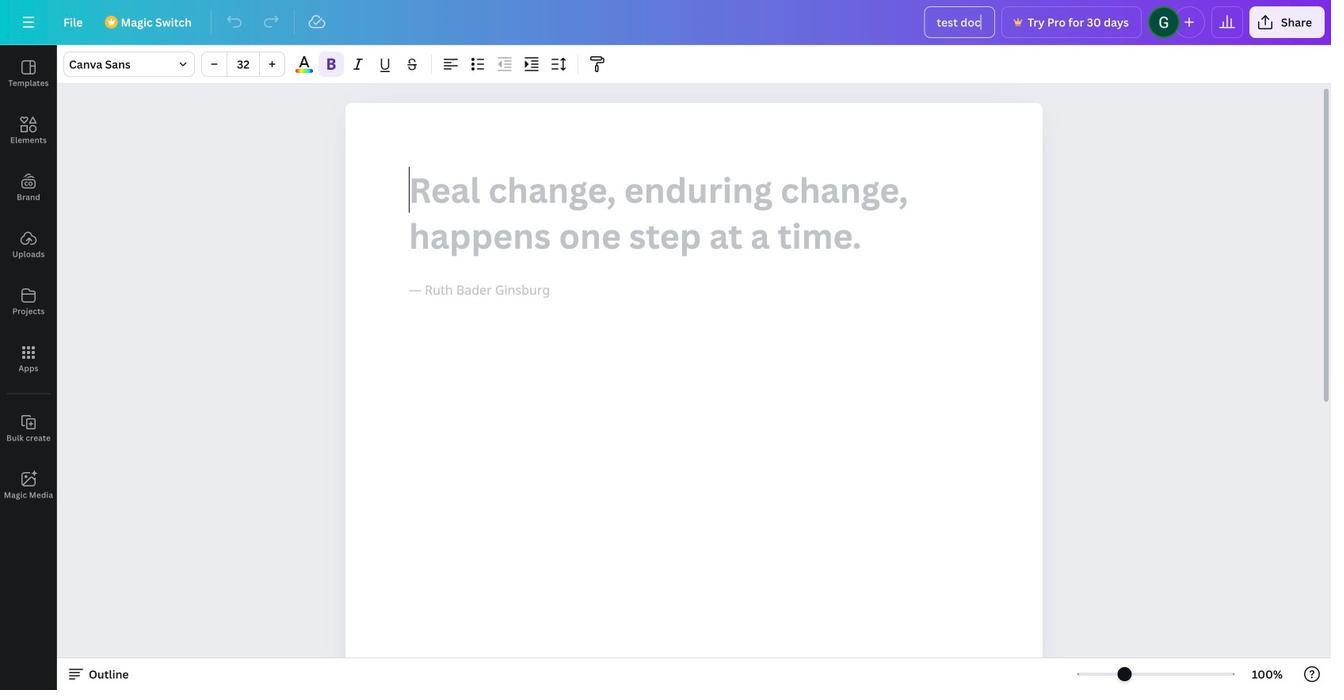 Task type: locate. For each thing, give the bounding box(es) containing it.
group
[[201, 52, 285, 77]]

color range image
[[296, 69, 313, 73]]

side panel tab list
[[0, 45, 57, 514]]

Zoom button
[[1242, 662, 1293, 687]]

None text field
[[346, 103, 1043, 690]]



Task type: describe. For each thing, give the bounding box(es) containing it.
main menu bar
[[0, 0, 1332, 45]]

– – number field
[[232, 57, 254, 72]]

Design title text field
[[924, 6, 995, 38]]



Task type: vqa. For each thing, say whether or not it's contained in the screenshot.
bottommost Animeify image
no



